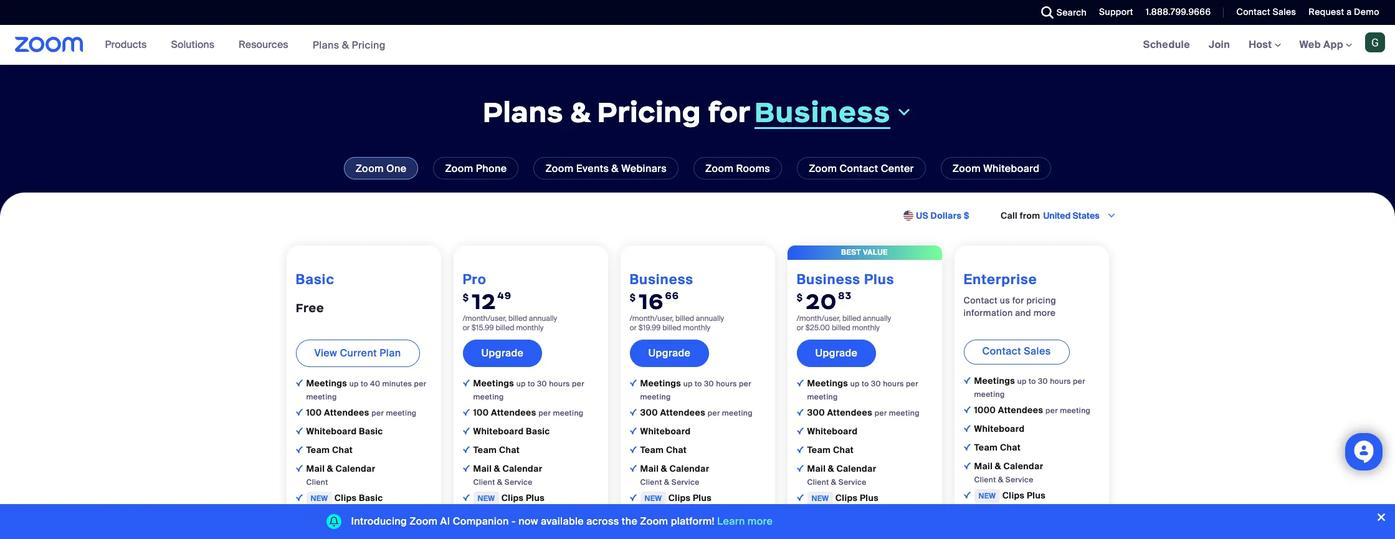 Task type: describe. For each thing, give the bounding box(es) containing it.
notes for business
[[669, 511, 694, 522]]

request a demo
[[1309, 6, 1380, 17]]

mail for business
[[640, 463, 659, 474]]

1.888.799.9666
[[1146, 6, 1211, 17]]

join
[[1209, 38, 1230, 51]]

up to 40 minutes per meeting
[[306, 379, 427, 402]]

one
[[386, 162, 407, 175]]

plans for plans & pricing for
[[483, 94, 563, 130]]

billed down 66
[[676, 314, 694, 324]]

$ inside business $ 16 66
[[630, 292, 636, 303]]

meeting inside 1000 attendees per meeting
[[1060, 406, 1091, 416]]

resources
[[239, 38, 288, 51]]

value
[[863, 247, 888, 257]]

view
[[314, 346, 337, 360]]

66
[[665, 290, 679, 302]]

from
[[1020, 210, 1041, 222]]

phone
[[476, 162, 507, 175]]

us dollars $
[[916, 210, 970, 222]]

plus for pro
[[526, 492, 545, 503]]

per inside 1000 attendees per meeting
[[1046, 406, 1058, 416]]

annually for 66
[[696, 314, 724, 324]]

business plus $ 20 83
[[797, 270, 895, 315]]

billed down 83
[[843, 314, 861, 324]]

$15.99
[[472, 323, 494, 333]]

/month/user, for 20
[[797, 314, 841, 324]]

zoom one
[[356, 162, 407, 175]]

companion
[[453, 515, 509, 528]]

the
[[622, 515, 638, 528]]

per inside up to 40 minutes per meeting
[[414, 379, 427, 389]]

$ inside us dollars $ dropdown button
[[964, 210, 970, 222]]

16
[[639, 288, 664, 315]]

zoom left "ai"
[[410, 515, 438, 528]]

& inside mail & calendar client
[[327, 463, 333, 474]]

pricing for plans & pricing for
[[597, 94, 701, 130]]

product information navigation
[[96, 25, 395, 65]]

introducing zoom ai companion - now available across the zoom platform! learn more
[[351, 515, 773, 528]]

30 for enterprise
[[1038, 376, 1048, 386]]

service for enterprise
[[1006, 475, 1034, 485]]

clips for enterprise
[[1003, 490, 1025, 501]]

up for enterprise
[[1018, 376, 1027, 386]]

web app
[[1300, 38, 1344, 51]]

tabs of zoom services tab list
[[19, 157, 1377, 179]]

zoom logo image
[[15, 37, 83, 52]]

search
[[1057, 7, 1087, 18]]

3 include image from the left
[[797, 379, 804, 386]]

chat for pro
[[499, 444, 520, 455]]

show options image
[[1107, 211, 1117, 221]]

zoom contact center
[[809, 162, 914, 175]]

upgrade link for 16
[[630, 340, 709, 367]]

best value
[[841, 247, 888, 257]]

up to 30 hours per meeting for business
[[640, 379, 752, 402]]

100 attendees per meeting for basic
[[306, 407, 417, 418]]

ai
[[440, 515, 450, 528]]

call
[[1001, 210, 1018, 222]]

client for business
[[640, 477, 662, 487]]

pricing
[[1027, 295, 1056, 306]]

meetings down $25.00
[[807, 378, 851, 389]]

new clips plus for enterprise
[[979, 490, 1046, 501]]

2 300 from the left
[[807, 407, 825, 418]]

or for 16
[[630, 323, 637, 333]]

new notes for 12
[[478, 511, 527, 522]]

annually for 49
[[529, 314, 557, 324]]

/month/user, billed annually or $25.00 billed monthly
[[797, 314, 891, 333]]

and
[[1015, 307, 1032, 318]]

plan
[[380, 346, 401, 360]]

call from
[[1001, 210, 1041, 222]]

meeting inside up to 40 minutes per meeting
[[306, 392, 337, 402]]

or for 20
[[797, 323, 804, 333]]

view current plan
[[314, 346, 401, 360]]

annually for 20
[[863, 314, 891, 324]]

request
[[1309, 6, 1345, 17]]

notes for pro
[[502, 511, 527, 522]]

include image for basic
[[296, 379, 303, 386]]

contact down information
[[983, 345, 1021, 358]]

new inside new clips basic
[[311, 494, 328, 503]]

team for basic
[[306, 444, 330, 455]]

solutions button
[[171, 25, 220, 65]]

zoom events & webinars
[[546, 162, 667, 175]]

monthly for 66
[[683, 323, 711, 333]]

client for enterprise
[[974, 475, 996, 485]]

zoom whiteboard
[[953, 162, 1040, 175]]

search button
[[1032, 0, 1090, 25]]

clips for pro
[[502, 492, 524, 503]]

to for pro
[[528, 379, 535, 389]]

1 new notes from the left
[[311, 511, 360, 522]]

whiteboard inside tabs of zoom services "tab list"
[[984, 162, 1040, 175]]

83
[[838, 290, 852, 302]]

enterprise
[[964, 270, 1037, 288]]

us dollars $ button
[[916, 210, 970, 222]]

zoom for zoom events & webinars
[[546, 162, 574, 175]]

demo
[[1354, 6, 1380, 17]]

plus for business
[[693, 492, 712, 503]]

attendees for business
[[660, 407, 706, 418]]

mail for basic
[[306, 463, 325, 474]]

0 vertical spatial contact sales
[[1237, 6, 1297, 17]]

include image for business
[[630, 379, 637, 386]]

client for pro
[[473, 477, 495, 487]]

host button
[[1249, 38, 1281, 51]]

join link
[[1200, 25, 1240, 65]]

clips for business
[[669, 492, 691, 503]]

hours for business
[[716, 379, 737, 389]]

contact sales inside main content
[[983, 345, 1051, 358]]

include image for pro
[[463, 379, 470, 386]]

now
[[519, 515, 538, 528]]

schedule link
[[1134, 25, 1200, 65]]

zoom rooms
[[706, 162, 770, 175]]

pro $ 12 49
[[463, 270, 512, 315]]

include image for enterprise
[[964, 377, 971, 384]]

to for business
[[695, 379, 702, 389]]

upgrade for 16
[[648, 346, 691, 360]]

across
[[587, 515, 619, 528]]

up to 30 hours per meeting for enterprise
[[974, 376, 1086, 399]]

learn more link
[[717, 515, 773, 528]]

zoom phone
[[445, 162, 507, 175]]

up for pro
[[516, 379, 526, 389]]

us
[[1000, 295, 1010, 306]]

pro
[[463, 270, 487, 288]]

$ inside business plus $ 20 83
[[797, 292, 803, 303]]

app
[[1324, 38, 1344, 51]]

mail & calendar client
[[306, 463, 375, 487]]

support
[[1099, 6, 1134, 17]]

Country/Region text field
[[1042, 209, 1106, 222]]

schedule
[[1143, 38, 1190, 51]]

0 vertical spatial sales
[[1273, 6, 1297, 17]]

calendar for business
[[670, 463, 710, 474]]

minutes
[[382, 379, 412, 389]]

meetings for business
[[640, 378, 684, 389]]

mail & calendar client & service for business
[[640, 463, 710, 487]]

billed right $15.99 in the bottom of the page
[[496, 323, 514, 333]]

billed down 49
[[509, 314, 527, 324]]

dollars
[[931, 210, 962, 222]]

business $ 16 66
[[630, 270, 694, 315]]

new notes for 16
[[645, 511, 694, 522]]

resources button
[[239, 25, 294, 65]]

information
[[964, 307, 1013, 318]]

to for enterprise
[[1029, 376, 1036, 386]]

monthly for 20
[[852, 323, 880, 333]]

12
[[472, 288, 496, 315]]

plus inside business plus $ 20 83
[[864, 270, 895, 288]]



Task type: locate. For each thing, give the bounding box(es) containing it.
2 new notes from the left
[[478, 511, 527, 522]]

/month/user, billed annually or $19.99 billed monthly
[[630, 314, 724, 333]]

upgrade down /month/user, billed annually or $25.00 billed monthly
[[816, 346, 858, 360]]

include image
[[296, 379, 303, 386], [463, 379, 470, 386], [797, 379, 804, 386]]

zoom for zoom whiteboard
[[953, 162, 981, 175]]

monthly for 49
[[516, 323, 544, 333]]

contact left center
[[840, 162, 878, 175]]

zoom up dollars
[[953, 162, 981, 175]]

annually right business $ 16 66
[[696, 314, 724, 324]]

web
[[1300, 38, 1321, 51]]

/month/user, for 12
[[463, 314, 507, 324]]

1 100 attendees per meeting from the left
[[306, 407, 417, 418]]

attendees for basic
[[324, 407, 369, 418]]

/month/user, inside the /month/user, billed annually or $15.99 billed monthly
[[463, 314, 507, 324]]

20
[[806, 288, 837, 315]]

up for business
[[684, 379, 693, 389]]

team chat for basic
[[306, 444, 353, 455]]

meetings down $15.99 in the bottom of the page
[[473, 378, 516, 389]]

0 vertical spatial for
[[708, 94, 751, 130]]

meetings for basic
[[306, 378, 349, 389]]

annually inside /month/user, billed annually or $19.99 billed monthly
[[696, 314, 724, 324]]

/month/user, down 66
[[630, 314, 674, 324]]

0 horizontal spatial or
[[463, 323, 470, 333]]

zoom right the at the bottom left of page
[[640, 515, 668, 528]]

up
[[1018, 376, 1027, 386], [349, 379, 359, 389], [516, 379, 526, 389], [684, 379, 693, 389], [851, 379, 860, 389]]

ok image
[[296, 409, 303, 416], [463, 409, 470, 416], [964, 425, 971, 432], [296, 427, 303, 434], [463, 427, 470, 434], [797, 427, 804, 434], [463, 446, 470, 453], [630, 446, 637, 453], [463, 465, 470, 472], [296, 494, 303, 501], [463, 494, 470, 501], [463, 513, 470, 520], [630, 513, 637, 520]]

1 horizontal spatial pricing
[[597, 94, 701, 130]]

$19.99
[[639, 323, 661, 333]]

0 horizontal spatial 300
[[640, 407, 658, 418]]

events
[[576, 162, 609, 175]]

contact inside tabs of zoom services "tab list"
[[840, 162, 878, 175]]

free
[[296, 300, 324, 315]]

platform!
[[671, 515, 715, 528]]

introducing
[[351, 515, 407, 528]]

contact sales down and at the bottom right
[[983, 345, 1051, 358]]

up down /month/user, billed annually or $19.99 billed monthly
[[684, 379, 693, 389]]

zoom for zoom phone
[[445, 162, 473, 175]]

annually right $15.99 in the bottom of the page
[[529, 314, 557, 324]]

1 horizontal spatial upgrade
[[648, 346, 691, 360]]

per
[[1073, 376, 1086, 386], [414, 379, 427, 389], [572, 379, 585, 389], [739, 379, 752, 389], [906, 379, 919, 389], [1046, 406, 1058, 416], [372, 408, 384, 418], [539, 408, 551, 418], [708, 408, 720, 418], [875, 408, 887, 418]]

service for pro
[[505, 477, 533, 487]]

0 horizontal spatial new notes
[[311, 511, 360, 522]]

more right learn
[[748, 515, 773, 528]]

plus
[[864, 270, 895, 288], [1027, 490, 1046, 501], [526, 492, 545, 503], [693, 492, 712, 503], [860, 492, 879, 503]]

meetings up 1000
[[974, 375, 1018, 386]]

$ right dollars
[[964, 210, 970, 222]]

new clips basic
[[311, 492, 383, 503]]

0 horizontal spatial plans
[[313, 38, 339, 51]]

100
[[306, 407, 322, 418], [473, 407, 489, 418]]

1 vertical spatial for
[[1013, 295, 1024, 306]]

billed right $19.99
[[663, 323, 681, 333]]

monthly down business plus $ 20 83
[[852, 323, 880, 333]]

plans & pricing
[[313, 38, 386, 51]]

whiteboard basic
[[306, 426, 383, 437], [473, 426, 550, 437]]

2 /month/user, from the left
[[630, 314, 674, 324]]

up down the /month/user, billed annually or $15.99 billed monthly
[[516, 379, 526, 389]]

$ inside pro $ 12 49
[[463, 292, 469, 303]]

whiteboard basic for basic
[[306, 426, 383, 437]]

40
[[370, 379, 380, 389]]

new clips plus for pro
[[478, 492, 545, 503]]

meetings
[[974, 375, 1018, 386], [306, 378, 349, 389], [473, 378, 516, 389], [640, 378, 684, 389], [807, 378, 851, 389]]

pricing inside product information "navigation"
[[352, 38, 386, 51]]

or inside the /month/user, billed annually or $15.99 billed monthly
[[463, 323, 470, 333]]

0 horizontal spatial annually
[[529, 314, 557, 324]]

view current plan link
[[296, 340, 420, 367]]

1 horizontal spatial sales
[[1273, 6, 1297, 17]]

mail & calendar client & service for enterprise
[[974, 460, 1044, 485]]

-
[[512, 515, 516, 528]]

down image
[[896, 105, 913, 120]]

whiteboard
[[984, 162, 1040, 175], [974, 423, 1025, 434], [306, 426, 357, 437], [473, 426, 524, 437], [640, 426, 691, 437], [807, 426, 858, 437]]

main content
[[0, 25, 1395, 539]]

2 monthly from the left
[[683, 323, 711, 333]]

mail for pro
[[473, 463, 492, 474]]

zoom for zoom contact center
[[809, 162, 837, 175]]

calendar inside mail & calendar client
[[336, 463, 375, 474]]

3 upgrade link from the left
[[797, 340, 877, 367]]

1 horizontal spatial plans
[[483, 94, 563, 130]]

profile picture image
[[1366, 32, 1385, 52]]

upgrade link down /month/user, billed annually or $25.00 billed monthly
[[797, 340, 877, 367]]

team chat for enterprise
[[974, 442, 1021, 453]]

business for business plus $ 20 83
[[797, 270, 861, 288]]

1 vertical spatial contact sales
[[983, 345, 1051, 358]]

products button
[[105, 25, 152, 65]]

to
[[1029, 376, 1036, 386], [361, 379, 368, 389], [528, 379, 535, 389], [695, 379, 702, 389], [862, 379, 869, 389]]

100 for pro
[[473, 407, 489, 418]]

0 vertical spatial pricing
[[352, 38, 386, 51]]

new notes down new clips basic
[[311, 511, 360, 522]]

upgrade link down the /month/user, billed annually or $15.99 billed monthly
[[463, 340, 542, 367]]

/month/user, inside /month/user, billed annually or $25.00 billed monthly
[[797, 314, 841, 324]]

request a demo link
[[1300, 0, 1395, 25], [1309, 6, 1380, 17]]

chat for basic
[[332, 444, 353, 455]]

up to 30 hours per meeting for pro
[[473, 379, 585, 402]]

1 horizontal spatial include image
[[463, 379, 470, 386]]

49
[[498, 290, 512, 302]]

or left $15.99 in the bottom of the page
[[463, 323, 470, 333]]

2 annually from the left
[[696, 314, 724, 324]]

team
[[974, 442, 998, 453], [306, 444, 330, 455], [473, 444, 497, 455], [640, 444, 664, 455], [807, 444, 831, 455]]

1 horizontal spatial whiteboard basic
[[473, 426, 550, 437]]

chat for enterprise
[[1000, 442, 1021, 453]]

2 horizontal spatial upgrade
[[816, 346, 858, 360]]

learn
[[717, 515, 745, 528]]

for right us
[[1013, 295, 1024, 306]]

1 monthly from the left
[[516, 323, 544, 333]]

team for enterprise
[[974, 442, 998, 453]]

zoom for zoom one
[[356, 162, 384, 175]]

new notes right the at the bottom left of page
[[645, 511, 694, 522]]

mail for enterprise
[[974, 460, 993, 472]]

1 horizontal spatial contact sales
[[1237, 6, 1297, 17]]

upgrade for 12
[[481, 346, 524, 360]]

upgrade
[[481, 346, 524, 360], [648, 346, 691, 360], [816, 346, 858, 360]]

center
[[881, 162, 914, 175]]

1 horizontal spatial 100 attendees per meeting
[[473, 407, 584, 418]]

upgrade link for 12
[[463, 340, 542, 367]]

for for pricing
[[708, 94, 751, 130]]

team for pro
[[473, 444, 497, 455]]

annually inside /month/user, billed annually or $25.00 billed monthly
[[863, 314, 891, 324]]

100 attendees per meeting
[[306, 407, 417, 418], [473, 407, 584, 418]]

2 whiteboard basic from the left
[[473, 426, 550, 437]]

best
[[841, 247, 861, 257]]

up down /month/user, billed annually or $25.00 billed monthly
[[851, 379, 860, 389]]

zoom left rooms
[[706, 162, 734, 175]]

0 horizontal spatial more
[[748, 515, 773, 528]]

1 300 attendees per meeting from the left
[[640, 407, 753, 418]]

more inside enterprise contact us for pricing information and more
[[1034, 307, 1056, 318]]

web app button
[[1300, 38, 1352, 51]]

&
[[342, 38, 349, 51], [570, 94, 591, 130], [612, 162, 619, 175], [995, 460, 1002, 472], [327, 463, 333, 474], [494, 463, 500, 474], [661, 463, 667, 474], [828, 463, 834, 474], [998, 475, 1004, 485], [497, 477, 503, 487], [664, 477, 670, 487], [831, 477, 837, 487]]

service
[[1006, 475, 1034, 485], [505, 477, 533, 487], [672, 477, 700, 487], [839, 477, 867, 487]]

pricing
[[352, 38, 386, 51], [597, 94, 701, 130]]

2 include image from the left
[[463, 379, 470, 386]]

$ left 12
[[463, 292, 469, 303]]

annually
[[529, 314, 557, 324], [696, 314, 724, 324], [863, 314, 891, 324]]

sales up host dropdown button
[[1273, 6, 1297, 17]]

1 horizontal spatial /month/user,
[[630, 314, 674, 324]]

2 horizontal spatial or
[[797, 323, 804, 333]]

1 upgrade from the left
[[481, 346, 524, 360]]

billed right $25.00
[[832, 323, 851, 333]]

zoom left events
[[546, 162, 574, 175]]

2 horizontal spatial new notes
[[645, 511, 694, 522]]

3 new notes from the left
[[645, 511, 694, 522]]

sales down and at the bottom right
[[1024, 345, 1051, 358]]

/month/user, down 49
[[463, 314, 507, 324]]

30 for business
[[704, 379, 714, 389]]

1 vertical spatial pricing
[[597, 94, 701, 130]]

1 100 from the left
[[306, 407, 322, 418]]

mail & calendar client & service for pro
[[473, 463, 542, 487]]

for
[[708, 94, 751, 130], [1013, 295, 1024, 306]]

monthly right $19.99
[[683, 323, 711, 333]]

service for business
[[672, 477, 700, 487]]

1 vertical spatial more
[[748, 515, 773, 528]]

team chat for business
[[640, 444, 687, 455]]

100 for basic
[[306, 407, 322, 418]]

1 300 from the left
[[640, 407, 658, 418]]

up to 30 hours per meeting
[[974, 376, 1086, 399], [473, 379, 585, 402], [640, 379, 752, 402], [807, 379, 919, 402]]

business
[[754, 94, 891, 130], [630, 270, 694, 288], [797, 270, 861, 288]]

upgrade down /month/user, billed annually or $19.99 billed monthly
[[648, 346, 691, 360]]

team chat for pro
[[473, 444, 520, 455]]

1 horizontal spatial for
[[1013, 295, 1024, 306]]

1000 attendees per meeting
[[974, 404, 1091, 416]]

2 upgrade link from the left
[[630, 340, 709, 367]]

or inside /month/user, billed annually or $19.99 billed monthly
[[630, 323, 637, 333]]

a
[[1347, 6, 1352, 17]]

annually right 20
[[863, 314, 891, 324]]

contact up information
[[964, 295, 998, 306]]

zoom for zoom rooms
[[706, 162, 734, 175]]

meetings down $19.99
[[640, 378, 684, 389]]

meetings down the view
[[306, 378, 349, 389]]

up for basic
[[349, 379, 359, 389]]

chat for business
[[666, 444, 687, 455]]

enterprise contact us for pricing information and more
[[964, 270, 1056, 318]]

hours for pro
[[549, 379, 570, 389]]

meetings for enterprise
[[974, 375, 1018, 386]]

$25.00
[[806, 323, 830, 333]]

business for business
[[754, 94, 891, 130]]

0 horizontal spatial monthly
[[516, 323, 544, 333]]

1000
[[974, 404, 996, 416]]

1 upgrade link from the left
[[463, 340, 542, 367]]

0 horizontal spatial upgrade
[[481, 346, 524, 360]]

up left 40
[[349, 379, 359, 389]]

mail & calendar client & service
[[974, 460, 1044, 485], [473, 463, 542, 487], [640, 463, 710, 487], [807, 463, 877, 487]]

3 upgrade from the left
[[816, 346, 858, 360]]

business inside business plus $ 20 83
[[797, 270, 861, 288]]

0 horizontal spatial pricing
[[352, 38, 386, 51]]

& inside tabs of zoom services "tab list"
[[612, 162, 619, 175]]

zoom left phone in the left of the page
[[445, 162, 473, 175]]

0 horizontal spatial 100 attendees per meeting
[[306, 407, 417, 418]]

2 100 from the left
[[473, 407, 489, 418]]

2 horizontal spatial monthly
[[852, 323, 880, 333]]

mail inside mail & calendar client
[[306, 463, 325, 474]]

for inside enterprise contact us for pricing information and more
[[1013, 295, 1024, 306]]

100 attendees per meeting for pro
[[473, 407, 584, 418]]

calendar
[[1004, 460, 1044, 472], [336, 463, 375, 474], [503, 463, 542, 474], [670, 463, 710, 474], [837, 463, 877, 474]]

monthly inside /month/user, billed annually or $19.99 billed monthly
[[683, 323, 711, 333]]

plans & pricing for
[[483, 94, 751, 130]]

business button
[[754, 94, 913, 130]]

zoom left one at the left of page
[[356, 162, 384, 175]]

whiteboard basic for pro
[[473, 426, 550, 437]]

client inside mail & calendar client
[[306, 477, 328, 487]]

contact sales
[[1237, 6, 1297, 17], [983, 345, 1051, 358]]

notes
[[1000, 508, 1029, 520], [335, 511, 360, 522], [502, 511, 527, 522], [669, 511, 694, 522]]

monthly inside /month/user, billed annually or $25.00 billed monthly
[[852, 323, 880, 333]]

0 vertical spatial more
[[1034, 307, 1056, 318]]

1 /month/user, from the left
[[463, 314, 507, 324]]

/month/user, for 16
[[630, 314, 674, 324]]

host
[[1249, 38, 1275, 51]]

up inside up to 40 minutes per meeting
[[349, 379, 359, 389]]

$
[[964, 210, 970, 222], [463, 292, 469, 303], [630, 292, 636, 303], [797, 292, 803, 303]]

main content containing business
[[0, 25, 1395, 539]]

or inside /month/user, billed annually or $25.00 billed monthly
[[797, 323, 804, 333]]

plans
[[313, 38, 339, 51], [483, 94, 563, 130]]

30 for pro
[[537, 379, 547, 389]]

plans inside main content
[[483, 94, 563, 130]]

zoom down business dropdown button
[[809, 162, 837, 175]]

$ left 16
[[630, 292, 636, 303]]

to inside up to 40 minutes per meeting
[[361, 379, 368, 389]]

1 vertical spatial sales
[[1024, 345, 1051, 358]]

annually inside the /month/user, billed annually or $15.99 billed monthly
[[529, 314, 557, 324]]

current
[[340, 346, 377, 360]]

clips
[[1003, 490, 1025, 501], [335, 492, 357, 503], [502, 492, 524, 503], [669, 492, 691, 503], [836, 492, 858, 503]]

or left $19.99
[[630, 323, 637, 333]]

300 attendees per meeting
[[640, 407, 753, 418], [807, 407, 920, 418]]

new notes right "ai"
[[478, 511, 527, 522]]

hours for enterprise
[[1050, 376, 1071, 386]]

2 or from the left
[[630, 323, 637, 333]]

rooms
[[736, 162, 770, 175]]

banner containing products
[[0, 25, 1395, 65]]

plans for plans & pricing
[[313, 38, 339, 51]]

up up 1000 attendees per meeting
[[1018, 376, 1027, 386]]

solutions
[[171, 38, 214, 51]]

new
[[979, 491, 996, 501], [311, 494, 328, 503], [478, 494, 495, 503], [645, 494, 662, 503], [812, 494, 829, 503], [311, 512, 328, 522], [478, 512, 495, 522], [645, 512, 662, 522], [812, 512, 829, 522]]

us
[[916, 210, 929, 222]]

1 vertical spatial plans
[[483, 94, 563, 130]]

/month/user, down 83
[[797, 314, 841, 324]]

3 /month/user, from the left
[[797, 314, 841, 324]]

contact inside enterprise contact us for pricing information and more
[[964, 295, 998, 306]]

3 monthly from the left
[[852, 323, 880, 333]]

0 horizontal spatial whiteboard basic
[[306, 426, 383, 437]]

monthly right $15.99 in the bottom of the page
[[516, 323, 544, 333]]

more
[[1034, 307, 1056, 318], [748, 515, 773, 528]]

meeting
[[974, 389, 1005, 399], [306, 392, 337, 402], [473, 392, 504, 402], [640, 392, 671, 402], [807, 392, 838, 402], [1060, 406, 1091, 416], [386, 408, 417, 418], [553, 408, 584, 418], [722, 408, 753, 418], [889, 408, 920, 418]]

upgrade link down /month/user, billed annually or $19.99 billed monthly
[[630, 340, 709, 367]]

client
[[974, 475, 996, 485], [306, 477, 328, 487], [473, 477, 495, 487], [640, 477, 662, 487], [807, 477, 829, 487]]

0 horizontal spatial for
[[708, 94, 751, 130]]

3 or from the left
[[797, 323, 804, 333]]

business for business $ 16 66
[[630, 270, 694, 288]]

& inside product information "navigation"
[[342, 38, 349, 51]]

1 horizontal spatial or
[[630, 323, 637, 333]]

2 upgrade from the left
[[648, 346, 691, 360]]

ok image
[[964, 406, 971, 413], [630, 409, 637, 416], [797, 409, 804, 416], [630, 427, 637, 434], [964, 444, 971, 451], [296, 446, 303, 453], [797, 446, 804, 453], [964, 462, 971, 469], [296, 465, 303, 472], [630, 465, 637, 472], [797, 465, 804, 472], [964, 492, 971, 499], [630, 494, 637, 501], [797, 494, 804, 501], [296, 513, 303, 520], [797, 513, 804, 520]]

for up zoom rooms
[[708, 94, 751, 130]]

0 horizontal spatial include image
[[630, 379, 637, 386]]

contact sales up host dropdown button
[[1237, 6, 1297, 17]]

2 horizontal spatial include image
[[797, 379, 804, 386]]

2 horizontal spatial /month/user,
[[797, 314, 841, 324]]

3 annually from the left
[[863, 314, 891, 324]]

0 horizontal spatial /month/user,
[[463, 314, 507, 324]]

1 or from the left
[[463, 323, 470, 333]]

1 horizontal spatial 300
[[807, 407, 825, 418]]

0 vertical spatial plans
[[313, 38, 339, 51]]

new clips plus for business
[[645, 492, 712, 503]]

0 horizontal spatial sales
[[1024, 345, 1051, 358]]

plans inside product information "navigation"
[[313, 38, 339, 51]]

2 horizontal spatial upgrade link
[[797, 340, 877, 367]]

monthly inside the /month/user, billed annually or $15.99 billed monthly
[[516, 323, 544, 333]]

2 100 attendees per meeting from the left
[[473, 407, 584, 418]]

contact sales link
[[1227, 0, 1300, 25], [1237, 6, 1297, 17], [964, 340, 1070, 365]]

1.888.799.9666 button
[[1137, 0, 1214, 25], [1146, 6, 1211, 17]]

1 horizontal spatial upgrade link
[[630, 340, 709, 367]]

banner
[[0, 25, 1395, 65]]

contact up host
[[1237, 6, 1271, 17]]

1 horizontal spatial 300 attendees per meeting
[[807, 407, 920, 418]]

monthly
[[516, 323, 544, 333], [683, 323, 711, 333], [852, 323, 880, 333]]

sales inside main content
[[1024, 345, 1051, 358]]

meetings for pro
[[473, 378, 516, 389]]

0 horizontal spatial upgrade link
[[463, 340, 542, 367]]

new clips plus
[[979, 490, 1046, 501], [478, 492, 545, 503], [645, 492, 712, 503], [812, 492, 879, 503]]

1 annually from the left
[[529, 314, 557, 324]]

clips for basic
[[335, 492, 357, 503]]

$ left 20
[[797, 292, 803, 303]]

1 horizontal spatial annually
[[696, 314, 724, 324]]

available
[[541, 515, 584, 528]]

1 horizontal spatial more
[[1034, 307, 1056, 318]]

1 horizontal spatial include image
[[964, 377, 971, 384]]

attendees for enterprise
[[998, 404, 1044, 416]]

1 horizontal spatial new notes
[[478, 511, 527, 522]]

calendar for pro
[[503, 463, 542, 474]]

webinars
[[621, 162, 667, 175]]

team chat
[[974, 442, 1021, 453], [306, 444, 353, 455], [473, 444, 520, 455], [640, 444, 687, 455], [807, 444, 854, 455]]

1 horizontal spatial 100
[[473, 407, 489, 418]]

or
[[463, 323, 470, 333], [630, 323, 637, 333], [797, 323, 804, 333]]

1 whiteboard basic from the left
[[306, 426, 383, 437]]

to for basic
[[361, 379, 368, 389]]

notes for basic
[[335, 511, 360, 522]]

0 horizontal spatial contact sales
[[983, 345, 1051, 358]]

for for us
[[1013, 295, 1024, 306]]

2 horizontal spatial annually
[[863, 314, 891, 324]]

upgrade down the /month/user, billed annually or $15.99 billed monthly
[[481, 346, 524, 360]]

calendar for basic
[[336, 463, 375, 474]]

0 horizontal spatial 300 attendees per meeting
[[640, 407, 753, 418]]

or for 12
[[463, 323, 470, 333]]

products
[[105, 38, 147, 51]]

1 include image from the left
[[296, 379, 303, 386]]

plus for enterprise
[[1027, 490, 1046, 501]]

more down pricing
[[1034, 307, 1056, 318]]

include image
[[964, 377, 971, 384], [630, 379, 637, 386]]

0 horizontal spatial 100
[[306, 407, 322, 418]]

/month/user, inside /month/user, billed annually or $19.99 billed monthly
[[630, 314, 674, 324]]

1 horizontal spatial monthly
[[683, 323, 711, 333]]

team for business
[[640, 444, 664, 455]]

/month/user, billed annually or $15.99 billed monthly
[[463, 314, 557, 333]]

plans & pricing link
[[313, 38, 386, 51], [313, 38, 386, 51]]

meetings navigation
[[1134, 25, 1395, 65]]

0 horizontal spatial include image
[[296, 379, 303, 386]]

2 300 attendees per meeting from the left
[[807, 407, 920, 418]]

or left $25.00
[[797, 323, 804, 333]]

client for basic
[[306, 477, 328, 487]]

attendees for pro
[[491, 407, 536, 418]]

calendar for enterprise
[[1004, 460, 1044, 472]]



Task type: vqa. For each thing, say whether or not it's contained in the screenshot.


